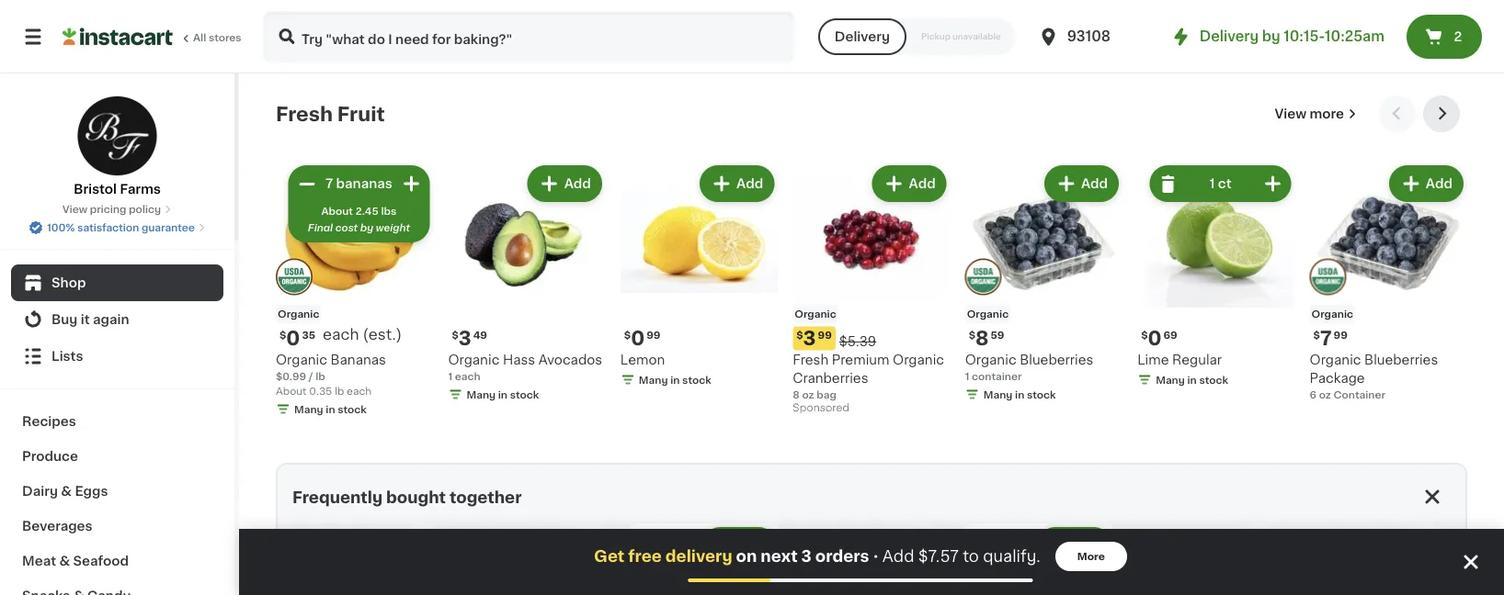 Task type: vqa. For each thing, say whether or not it's contained in the screenshot.
progress bar within the tab panel
no



Task type: locate. For each thing, give the bounding box(es) containing it.
0 horizontal spatial item badge image
[[276, 259, 313, 296]]

many down 0.35
[[294, 404, 323, 415]]

beverages link
[[11, 509, 223, 544]]

0 horizontal spatial 7
[[325, 177, 333, 190]]

more
[[1310, 108, 1344, 120]]

0
[[286, 329, 300, 348], [631, 329, 645, 348], [1148, 329, 1162, 348]]

organic down '$ 3 49'
[[448, 353, 499, 366]]

each down '$ 3 49'
[[455, 371, 481, 381]]

1 horizontal spatial blueberries
[[1364, 353, 1438, 366]]

recipes link
[[11, 405, 223, 439]]

1 horizontal spatial view
[[1275, 108, 1306, 120]]

delivery for delivery by 10:15-10:25am
[[1199, 30, 1259, 43]]

view up 100%
[[62, 205, 87, 215]]

$ inside $ 0 69
[[1141, 330, 1148, 340]]

fresh up cranberries
[[793, 353, 828, 366]]

next
[[761, 549, 798, 565]]

3 $ from the left
[[624, 330, 631, 340]]

blueberries for 1
[[1020, 353, 1093, 366]]

$ 7 99
[[1313, 329, 1348, 348]]

organic inside organic hass avocados 1 each
[[448, 353, 499, 366]]

$ inside '$ 3 49'
[[452, 330, 459, 340]]

$ left 35
[[279, 330, 286, 340]]

each up bananas
[[323, 328, 359, 342]]

instacart logo image
[[63, 26, 173, 48]]

about inside organic bananas $0.99 / lb about 0.35 lb each
[[276, 386, 307, 396]]

organic up / at the bottom left of page
[[276, 353, 327, 366]]

0 horizontal spatial delivery
[[835, 30, 890, 43]]

view inside popup button
[[1275, 108, 1306, 120]]

delivery
[[665, 549, 732, 565]]

blueberries for package
[[1364, 353, 1438, 366]]

1 vertical spatial by
[[360, 223, 373, 233]]

product group containing 7
[[1310, 162, 1467, 402]]

view for view more
[[1275, 108, 1306, 120]]

1 vertical spatial each
[[455, 371, 481, 381]]

100% satisfaction guarantee
[[47, 223, 195, 233]]

orders
[[815, 549, 869, 565]]

•
[[873, 550, 879, 564]]

add
[[564, 177, 591, 190], [736, 177, 763, 190], [909, 177, 936, 190], [1081, 177, 1108, 190], [1426, 177, 1453, 190], [739, 540, 766, 553], [1074, 540, 1101, 553], [882, 549, 914, 565]]

on
[[736, 549, 757, 565]]

many in stock down lemon
[[639, 375, 711, 385]]

meat & seafood
[[22, 555, 129, 568]]

1 horizontal spatial delivery
[[1199, 30, 1259, 43]]

$5.39
[[839, 335, 876, 348]]

in inside product group
[[1015, 390, 1024, 400]]

0 vertical spatial &
[[61, 485, 72, 498]]

avocados
[[539, 353, 602, 366]]

2 99 from the left
[[818, 330, 832, 340]]

1 vertical spatial fresh
[[793, 353, 828, 366]]

frequently bought together
[[292, 490, 522, 506]]

7 up package
[[1320, 329, 1332, 348]]

1 item badge image from the left
[[276, 259, 313, 296]]

organic up package
[[1310, 353, 1361, 366]]

1 horizontal spatial 7
[[1320, 329, 1332, 348]]

10:15-
[[1284, 30, 1325, 43]]

item carousel region
[[276, 96, 1467, 449]]

0 left 69 on the bottom right of the page
[[1148, 329, 1162, 348]]

about down $0.99 at the bottom of the page
[[276, 386, 307, 396]]

it
[[81, 313, 90, 326]]

item badge image
[[276, 259, 313, 296], [965, 259, 1002, 296], [1310, 259, 1346, 296]]

bag
[[817, 390, 836, 400]]

1 vertical spatial 8
[[793, 390, 800, 400]]

$ left 69 on the bottom right of the page
[[1141, 330, 1148, 340]]

decrement quantity of organic bananas image
[[295, 173, 318, 195]]

$ left the 59
[[969, 330, 975, 340]]

0 vertical spatial lb
[[315, 371, 325, 381]]

view pricing policy
[[62, 205, 161, 215]]

about up 'cost'
[[321, 206, 353, 217]]

1 vertical spatial about
[[276, 386, 307, 396]]

organic up container
[[965, 353, 1016, 366]]

oz left bag
[[802, 390, 814, 400]]

by left the 10:15-
[[1262, 30, 1280, 43]]

1 left container
[[965, 371, 969, 381]]

$0.99
[[276, 371, 306, 381]]

each down bananas
[[347, 386, 372, 396]]

0 horizontal spatial fresh
[[276, 104, 333, 124]]

0 horizontal spatial by
[[360, 223, 373, 233]]

frequently bought together section
[[276, 463, 1467, 596]]

organic up $3.99 original price: $5.39 element
[[795, 309, 836, 319]]

view more
[[1275, 108, 1344, 120]]

93108 button
[[1038, 11, 1148, 63]]

3 0 from the left
[[1148, 329, 1162, 348]]

bristol farms logo image
[[77, 96, 158, 177]]

& right meat
[[59, 555, 70, 568]]

5 $ from the left
[[969, 330, 975, 340]]

7
[[325, 177, 333, 190], [1320, 329, 1332, 348]]

blueberries
[[1020, 353, 1093, 366], [1364, 353, 1438, 366]]

&
[[61, 485, 72, 498], [59, 555, 70, 568]]

1 0 from the left
[[286, 329, 300, 348]]

item badge image up $ 7 99
[[1310, 259, 1346, 296]]

policy
[[129, 205, 161, 215]]

2 horizontal spatial item badge image
[[1310, 259, 1346, 296]]

1 horizontal spatial 99
[[818, 330, 832, 340]]

3 inside $ 3 99 $5.39 fresh premium organic cranberries 8 oz bag
[[803, 329, 816, 348]]

1 horizontal spatial fresh
[[793, 353, 828, 366]]

3 right next on the right bottom of page
[[801, 549, 812, 565]]

2 horizontal spatial 0
[[1148, 329, 1162, 348]]

to
[[963, 549, 979, 565]]

fresh left fruit
[[276, 104, 333, 124]]

None search field
[[263, 11, 794, 63]]

0 horizontal spatial 1
[[448, 371, 452, 381]]

7 $ from the left
[[1313, 330, 1320, 340]]

2 vertical spatial each
[[347, 386, 372, 396]]

organic bananas $0.99 / lb about 0.35 lb each
[[276, 353, 386, 396]]

& left eggs
[[61, 485, 72, 498]]

1 horizontal spatial by
[[1262, 30, 1280, 43]]

product group
[[276, 162, 433, 421], [448, 162, 606, 406], [620, 162, 778, 391], [793, 162, 950, 419], [965, 162, 1123, 406], [1137, 162, 1295, 391], [1310, 162, 1467, 402], [628, 524, 780, 596], [963, 524, 1116, 596]]

all stores
[[193, 33, 241, 43]]

view
[[1275, 108, 1306, 120], [62, 205, 87, 215]]

fresh
[[276, 104, 333, 124], [793, 353, 828, 366]]

1 inside organic blueberries 1 container
[[965, 371, 969, 381]]

organic inside $ 3 99 $5.39 fresh premium organic cranberries 8 oz bag
[[893, 353, 944, 366]]

oz right 6 at the right bottom of the page
[[1319, 390, 1331, 400]]

$ 3 49
[[452, 329, 487, 348]]

0 horizontal spatial blueberries
[[1020, 353, 1093, 366]]

8 left the 59
[[975, 329, 989, 348]]

by down 2.45
[[360, 223, 373, 233]]

0 for lime regular
[[1148, 329, 1162, 348]]

buy it again
[[51, 313, 129, 326]]

$ up package
[[1313, 330, 1320, 340]]

many
[[639, 375, 668, 385], [1156, 375, 1185, 385], [466, 390, 496, 400], [983, 390, 1013, 400], [294, 404, 323, 415]]

guarantee
[[142, 223, 195, 233]]

1
[[1209, 177, 1215, 190], [448, 371, 452, 381], [965, 371, 969, 381]]

6 $ from the left
[[1141, 330, 1148, 340]]

recipes
[[22, 416, 76, 428]]

pricing
[[90, 205, 126, 215]]

$0.35 each (estimated) element
[[276, 327, 433, 351]]

$ inside $ 7 99
[[1313, 330, 1320, 340]]

0 vertical spatial about
[[321, 206, 353, 217]]

many in stock down regular
[[1156, 375, 1228, 385]]

2 horizontal spatial 99
[[1334, 330, 1348, 340]]

2 $ from the left
[[452, 330, 459, 340]]

item badge image down final
[[276, 259, 313, 296]]

1 vertical spatial view
[[62, 205, 87, 215]]

lb right 0.35
[[335, 386, 344, 396]]

view left more
[[1275, 108, 1306, 120]]

1 $ from the left
[[279, 330, 286, 340]]

0 horizontal spatial 8
[[793, 390, 800, 400]]

3
[[459, 329, 471, 348], [803, 329, 816, 348], [801, 549, 812, 565]]

99 inside $ 7 99
[[1334, 330, 1348, 340]]

0 vertical spatial 8
[[975, 329, 989, 348]]

0 horizontal spatial 99
[[647, 330, 661, 340]]

1 horizontal spatial 1
[[965, 371, 969, 381]]

$ inside $ 0 99
[[624, 330, 631, 340]]

69
[[1163, 330, 1177, 340]]

0 horizontal spatial view
[[62, 205, 87, 215]]

8 up sponsored badge image
[[793, 390, 800, 400]]

3 for fresh premium organic cranberries
[[803, 329, 816, 348]]

lb
[[315, 371, 325, 381], [335, 386, 344, 396]]

each (est.)
[[323, 328, 402, 342]]

2 item badge image from the left
[[965, 259, 1002, 296]]

99 up package
[[1334, 330, 1348, 340]]

49
[[473, 330, 487, 340]]

1 oz from the left
[[802, 390, 814, 400]]

0 vertical spatial fresh
[[276, 104, 333, 124]]

lemon
[[620, 353, 665, 366]]

lists link
[[11, 338, 223, 375]]

1 horizontal spatial item badge image
[[965, 259, 1002, 296]]

1 99 from the left
[[647, 330, 661, 340]]

stock
[[682, 375, 711, 385], [1199, 375, 1228, 385], [510, 390, 539, 400], [1027, 390, 1056, 400], [338, 404, 367, 415]]

0 horizontal spatial lb
[[315, 371, 325, 381]]

1 left ct
[[1209, 177, 1215, 190]]

7 right decrement quantity of organic bananas icon
[[325, 177, 333, 190]]

0 up lemon
[[631, 329, 645, 348]]

3 left 49
[[459, 329, 471, 348]]

remove lime regular image
[[1157, 173, 1179, 195]]

main content
[[239, 74, 1504, 596]]

0 vertical spatial view
[[1275, 108, 1306, 120]]

$ up cranberries
[[796, 330, 803, 340]]

oz
[[802, 390, 814, 400], [1319, 390, 1331, 400]]

1 blueberries from the left
[[1020, 353, 1093, 366]]

organic up $ 7 99
[[1311, 309, 1353, 319]]

8
[[975, 329, 989, 348], [793, 390, 800, 400]]

1 down '$ 3 49'
[[448, 371, 452, 381]]

4 $ from the left
[[796, 330, 803, 340]]

lb right / at the bottom left of page
[[315, 371, 325, 381]]

$ for organic hass avocados
[[452, 330, 459, 340]]

many in stock down organic blueberries 1 container
[[983, 390, 1056, 400]]

organic hass avocados 1 each
[[448, 353, 602, 381]]

lbs
[[381, 206, 397, 217]]

$ inside $ 8 59
[[969, 330, 975, 340]]

$ inside '$ 0 35'
[[279, 330, 286, 340]]

2 oz from the left
[[1319, 390, 1331, 400]]

3 item badge image from the left
[[1310, 259, 1346, 296]]

$ left 49
[[452, 330, 459, 340]]

2.45
[[355, 206, 379, 217]]

& inside 'link'
[[59, 555, 70, 568]]

3 up cranberries
[[803, 329, 816, 348]]

$
[[279, 330, 286, 340], [452, 330, 459, 340], [624, 330, 631, 340], [796, 330, 803, 340], [969, 330, 975, 340], [1141, 330, 1148, 340], [1313, 330, 1320, 340]]

1 horizontal spatial 0
[[631, 329, 645, 348]]

0 horizontal spatial 0
[[286, 329, 300, 348]]

organic down $3.99 original price: $5.39 element
[[893, 353, 944, 366]]

99 inside $ 3 99 $5.39 fresh premium organic cranberries 8 oz bag
[[818, 330, 832, 340]]

0 vertical spatial each
[[323, 328, 359, 342]]

1 horizontal spatial oz
[[1319, 390, 1331, 400]]

blueberries inside organic blueberries package 6 oz container
[[1364, 353, 1438, 366]]

organic up 35
[[278, 309, 319, 319]]

add button
[[529, 167, 600, 200], [702, 167, 772, 200], [874, 167, 945, 200], [1046, 167, 1117, 200], [1391, 167, 1462, 200], [704, 530, 775, 563], [1039, 530, 1110, 563]]

bananas
[[330, 353, 386, 366]]

2 blueberries from the left
[[1364, 353, 1438, 366]]

59
[[991, 330, 1004, 340]]

99 inside $ 0 99
[[647, 330, 661, 340]]

0 horizontal spatial about
[[276, 386, 307, 396]]

about
[[321, 206, 353, 217], [276, 386, 307, 396]]

delivery inside button
[[835, 30, 890, 43]]

together
[[449, 490, 522, 506]]

99 for 7
[[1334, 330, 1348, 340]]

item badge image up the 59
[[965, 259, 1002, 296]]

1 horizontal spatial about
[[321, 206, 353, 217]]

many down lime regular in the right bottom of the page
[[1156, 375, 1185, 385]]

3 99 from the left
[[1334, 330, 1348, 340]]

1 ct
[[1209, 177, 1232, 190]]

1 horizontal spatial lb
[[335, 386, 344, 396]]

99 left $5.39
[[818, 330, 832, 340]]

99 up lemon
[[647, 330, 661, 340]]

cranberries
[[793, 372, 868, 385]]

$ for lime regular
[[1141, 330, 1148, 340]]

by
[[1262, 30, 1280, 43], [360, 223, 373, 233]]

buy it again link
[[11, 302, 223, 338]]

blueberries inside organic blueberries 1 container
[[1020, 353, 1093, 366]]

again
[[93, 313, 129, 326]]

container
[[1334, 390, 1385, 400]]

1 vertical spatial &
[[59, 555, 70, 568]]

1 vertical spatial lb
[[335, 386, 344, 396]]

view pricing policy link
[[62, 202, 172, 217]]

2 horizontal spatial 1
[[1209, 177, 1215, 190]]

2 0 from the left
[[631, 329, 645, 348]]

farms
[[120, 183, 161, 196]]

0 left 35
[[286, 329, 300, 348]]

more
[[1077, 552, 1105, 562]]

$ up lemon
[[624, 330, 631, 340]]

$ 0 69
[[1141, 329, 1177, 348]]

0 horizontal spatial oz
[[802, 390, 814, 400]]



Task type: describe. For each thing, give the bounding box(es) containing it.
1 vertical spatial 7
[[1320, 329, 1332, 348]]

sponsored badge image
[[793, 404, 848, 414]]

fresh fruit
[[276, 104, 385, 124]]

0 vertical spatial 7
[[325, 177, 333, 190]]

3 inside treatment tracker modal dialog
[[801, 549, 812, 565]]

/
[[309, 371, 313, 381]]

dairy & eggs link
[[11, 474, 223, 509]]

qualify.
[[983, 549, 1040, 565]]

oz inside organic blueberries package 6 oz container
[[1319, 390, 1331, 400]]

item badge image for 7
[[1310, 259, 1346, 296]]

bananas
[[336, 177, 392, 190]]

bristol
[[74, 183, 117, 196]]

meat & seafood link
[[11, 544, 223, 579]]

meat
[[22, 555, 56, 568]]

final
[[308, 223, 333, 233]]

10:25am
[[1325, 30, 1385, 43]]

about 2.45 lbs final cost by weight
[[308, 206, 410, 233]]

seafood
[[73, 555, 129, 568]]

$ for organic blueberries
[[969, 330, 975, 340]]

product group containing 8
[[965, 162, 1123, 406]]

each inside organic bananas $0.99 / lb about 0.35 lb each
[[347, 386, 372, 396]]

bristol farms link
[[74, 96, 161, 199]]

100%
[[47, 223, 75, 233]]

increment quantity of organic bananas image
[[400, 173, 422, 195]]

beverages
[[22, 520, 92, 533]]

99 for 3
[[818, 330, 832, 340]]

organic inside organic blueberries package 6 oz container
[[1310, 353, 1361, 366]]

cost
[[335, 223, 358, 233]]

$ 0 35
[[279, 329, 315, 348]]

all stores link
[[63, 11, 243, 63]]

dairy
[[22, 485, 58, 498]]

6
[[1310, 390, 1317, 400]]

delivery by 10:15-10:25am link
[[1170, 26, 1385, 48]]

hass
[[503, 353, 535, 366]]

8 inside $ 3 99 $5.39 fresh premium organic cranberries 8 oz bag
[[793, 390, 800, 400]]

get free delivery on next 3 orders • add $7.57 to qualify.
[[594, 549, 1040, 565]]

all
[[193, 33, 206, 43]]

$3.99 original price: $5.39 element
[[793, 327, 950, 351]]

satisfaction
[[77, 223, 139, 233]]

container
[[972, 371, 1022, 381]]

main content containing fresh fruit
[[239, 74, 1504, 596]]

buy
[[51, 313, 78, 326]]

& for dairy
[[61, 485, 72, 498]]

free
[[628, 549, 662, 565]]

many down lemon
[[639, 375, 668, 385]]

1 inside organic hass avocados 1 each
[[448, 371, 452, 381]]

organic up the 59
[[967, 309, 1009, 319]]

organic inside organic blueberries 1 container
[[965, 353, 1016, 366]]

premium
[[832, 353, 889, 366]]

$ 0 99
[[624, 329, 661, 348]]

fresh inside $ 3 99 $5.39 fresh premium organic cranberries 8 oz bag
[[793, 353, 828, 366]]

weight
[[376, 223, 410, 233]]

stores
[[209, 33, 241, 43]]

shop
[[51, 277, 86, 290]]

organic blueberries package 6 oz container
[[1310, 353, 1438, 400]]

get
[[594, 549, 625, 565]]

lime regular
[[1137, 353, 1222, 366]]

add inside treatment tracker modal dialog
[[882, 549, 914, 565]]

7 bananas
[[325, 177, 392, 190]]

bought
[[386, 490, 446, 506]]

0 vertical spatial by
[[1262, 30, 1280, 43]]

99 for 0
[[647, 330, 661, 340]]

$ 3 99 $5.39 fresh premium organic cranberries 8 oz bag
[[793, 329, 944, 400]]

2
[[1454, 30, 1462, 43]]

ct
[[1218, 177, 1232, 190]]

(est.)
[[363, 328, 402, 342]]

Search field
[[265, 13, 792, 61]]

lime
[[1137, 353, 1169, 366]]

produce link
[[11, 439, 223, 474]]

organic inside organic bananas $0.99 / lb about 0.35 lb each
[[276, 353, 327, 366]]

93108
[[1067, 30, 1111, 43]]

3 for 3
[[459, 329, 471, 348]]

oz inside $ 3 99 $5.39 fresh premium organic cranberries 8 oz bag
[[802, 390, 814, 400]]

many down container
[[983, 390, 1013, 400]]

$ for lemon
[[624, 330, 631, 340]]

0.35
[[309, 386, 332, 396]]

many down organic hass avocados 1 each at the bottom of the page
[[466, 390, 496, 400]]

35
[[302, 330, 315, 340]]

treatment tracker modal dialog
[[239, 530, 1504, 596]]

item badge image for 8
[[965, 259, 1002, 296]]

by inside "about 2.45 lbs final cost by weight"
[[360, 223, 373, 233]]

& for meat
[[59, 555, 70, 568]]

delivery button
[[818, 18, 906, 55]]

$ 8 59
[[969, 329, 1004, 348]]

frequently
[[292, 490, 383, 506]]

lists
[[51, 350, 83, 363]]

$ for organic blueberries package
[[1313, 330, 1320, 340]]

view more button
[[1267, 96, 1364, 132]]

dairy & eggs
[[22, 485, 108, 498]]

stock inside product group
[[1027, 390, 1056, 400]]

organic blueberries 1 container
[[965, 353, 1093, 381]]

view for view pricing policy
[[62, 205, 87, 215]]

many in stock down 0.35
[[294, 404, 367, 415]]

0 for lemon
[[631, 329, 645, 348]]

delivery for delivery
[[835, 30, 890, 43]]

more button
[[1055, 542, 1127, 572]]

1 horizontal spatial 8
[[975, 329, 989, 348]]

produce
[[22, 450, 78, 463]]

bristol farms
[[74, 183, 161, 196]]

$7.57
[[918, 549, 959, 565]]

shop link
[[11, 265, 223, 302]]

2 button
[[1407, 15, 1482, 59]]

$ inside $ 3 99 $5.39 fresh premium organic cranberries 8 oz bag
[[796, 330, 803, 340]]

eggs
[[75, 485, 108, 498]]

increment quantity of lime regular image
[[1262, 173, 1284, 195]]

100% satisfaction guarantee button
[[29, 217, 206, 235]]

regular
[[1172, 353, 1222, 366]]

many in stock down organic hass avocados 1 each at the bottom of the page
[[466, 390, 539, 400]]

package
[[1310, 372, 1365, 385]]

each inside organic hass avocados 1 each
[[455, 371, 481, 381]]

service type group
[[818, 18, 1016, 55]]

about inside "about 2.45 lbs final cost by weight"
[[321, 206, 353, 217]]

fruit
[[337, 104, 385, 124]]



